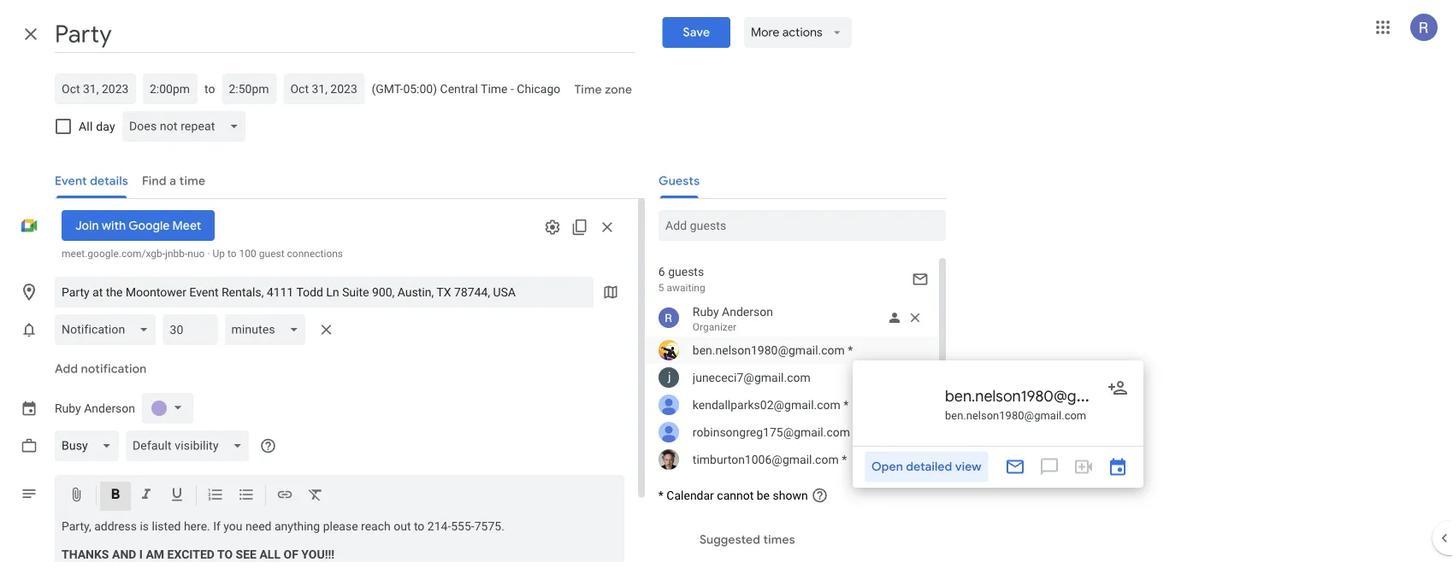 Task type: describe. For each thing, give the bounding box(es) containing it.
bulleted list image
[[238, 487, 255, 507]]

Guests text field
[[665, 210, 939, 241]]

save
[[683, 25, 710, 40]]

and
[[112, 548, 136, 563]]

bold image
[[107, 487, 124, 507]]

connections
[[287, 248, 343, 260]]

all day
[[79, 119, 115, 133]]

1 horizontal spatial to
[[228, 248, 237, 260]]

guests invited to this event. tree
[[645, 301, 939, 474]]

join with google meet link
[[62, 210, 215, 241]]

* for kendallparks02@gmail.com *
[[844, 398, 849, 412]]

30 minutes before element
[[55, 311, 340, 349]]

0 horizontal spatial time
[[481, 82, 508, 96]]

excited
[[167, 548, 215, 563]]

underline image
[[169, 487, 186, 507]]

arrow_drop_down
[[830, 25, 845, 40]]

numbered list image
[[207, 487, 224, 507]]

Start time text field
[[150, 79, 191, 99]]

all
[[79, 119, 93, 133]]

meet
[[172, 218, 201, 234]]

to
[[217, 548, 233, 563]]

* for ben.nelson1980@gmail.com *
[[848, 344, 853, 358]]

save button
[[662, 17, 731, 48]]

more
[[751, 25, 780, 40]]

(gmt-
[[372, 82, 403, 96]]

0 horizontal spatial to
[[204, 82, 215, 96]]

information card element
[[853, 361, 1144, 489]]

need
[[246, 520, 272, 534]]

junececi7@gmail.com tree item
[[645, 364, 939, 392]]

robinsongreg175@gmail.com tree item
[[645, 419, 939, 447]]

nuo
[[188, 248, 205, 260]]

of
[[284, 548, 298, 563]]

chicago
[[517, 82, 561, 96]]

junececi7@gmail.com
[[693, 371, 811, 385]]

here.
[[184, 520, 210, 534]]

timburton1006@gmail.com
[[693, 453, 839, 467]]

reach
[[361, 520, 391, 534]]

meet.google.com/xgb-jnbb-nuo · up to 100 guest connections
[[62, 248, 343, 260]]

party, address is listed here. if you need anything please reach out to 214-555-7575.
[[62, 520, 508, 534]]

add notification button
[[48, 349, 153, 390]]

* left calendar at the left bottom
[[659, 489, 664, 503]]

End date text field
[[290, 79, 358, 99]]

·
[[207, 248, 210, 260]]

you
[[224, 520, 243, 534]]

Title text field
[[55, 15, 635, 53]]

anderson for ruby anderson organizer
[[722, 305, 773, 319]]

listed
[[152, 520, 181, 534]]

Location text field
[[62, 277, 587, 308]]

jnbb-
[[165, 248, 188, 260]]

zone
[[605, 82, 632, 98]]

kendallparks02@gmail.com tree item
[[645, 392, 939, 419]]

214-
[[428, 520, 451, 534]]

Minutes in advance for notification number field
[[170, 315, 211, 346]]

ruby for ruby anderson
[[55, 402, 81, 416]]

address
[[94, 520, 137, 534]]

insert link image
[[276, 487, 293, 507]]



Task type: vqa. For each thing, say whether or not it's contained in the screenshot.
bottommost to
yes



Task type: locate. For each thing, give the bounding box(es) containing it.
organizer
[[693, 322, 737, 334]]

please
[[323, 520, 358, 534]]

time inside button
[[574, 82, 602, 98]]

guest
[[259, 248, 285, 260]]

up
[[213, 248, 225, 260]]

6
[[659, 265, 665, 279]]

see
[[236, 548, 257, 563]]

ben.nelson1980@gmail.com
[[693, 344, 845, 358]]

* down kendallparks02@gmail.com 'tree item'
[[853, 426, 859, 440]]

with
[[102, 218, 126, 234]]

all
[[260, 548, 281, 563]]

ruby inside 'ruby anderson organizer'
[[693, 305, 719, 319]]

ben.nelson1980@gmail.com *
[[693, 344, 853, 358]]

kendallparks02@gmail.com *
[[693, 398, 849, 412]]

anderson for ruby anderson
[[84, 402, 135, 416]]

to right out
[[414, 520, 425, 534]]

1 horizontal spatial time
[[574, 82, 602, 98]]

anderson down notification
[[84, 402, 135, 416]]

to
[[204, 82, 215, 96], [228, 248, 237, 260], [414, 520, 425, 534]]

ruby anderson
[[55, 402, 135, 416]]

calendar
[[667, 489, 714, 503]]

time left '-'
[[481, 82, 508, 96]]

Start date text field
[[62, 79, 129, 99]]

0 vertical spatial anderson
[[722, 305, 773, 319]]

ruby down add
[[55, 402, 81, 416]]

is
[[140, 520, 149, 534]]

ruby anderson organizer
[[693, 305, 773, 334]]

ruby
[[693, 305, 719, 319], [55, 402, 81, 416]]

to left end time text field
[[204, 82, 215, 96]]

suggested times button
[[693, 525, 802, 556]]

-
[[511, 82, 514, 96]]

(gmt-05:00) central time - chicago
[[372, 82, 561, 96]]

* for robinsongreg175@gmail.com *
[[853, 426, 859, 440]]

* for timburton1006@gmail.com *
[[842, 453, 847, 467]]

timburton1006@gmail.com *
[[693, 453, 847, 467]]

time left zone
[[574, 82, 602, 98]]

* up junececi7@gmail.com tree item
[[848, 344, 853, 358]]

time
[[481, 82, 508, 96], [574, 82, 602, 98]]

kendallparks02@gmail.com
[[693, 398, 841, 412]]

0 vertical spatial ruby
[[693, 305, 719, 319]]

am
[[146, 548, 164, 563]]

* down robinsongreg175@gmail.com tree item
[[842, 453, 847, 467]]

* inside kendallparks02@gmail.com 'tree item'
[[844, 398, 849, 412]]

notification
[[81, 362, 147, 377]]

robinsongreg175@gmail.com
[[693, 426, 850, 440]]

1 vertical spatial to
[[228, 248, 237, 260]]

be
[[757, 489, 770, 503]]

italic image
[[138, 487, 155, 507]]

555-
[[451, 520, 475, 534]]

2 horizontal spatial to
[[414, 520, 425, 534]]

time zone
[[574, 82, 632, 98]]

timburton1006@gmail.com tree item
[[645, 447, 939, 474]]

to right up
[[228, 248, 237, 260]]

0 horizontal spatial ruby
[[55, 402, 81, 416]]

suggested
[[700, 533, 760, 548]]

End time text field
[[229, 79, 270, 99]]

awaiting
[[667, 282, 706, 294]]

you!!!
[[301, 548, 335, 563]]

05:00)
[[403, 82, 437, 96]]

shown
[[773, 489, 808, 503]]

suggested times
[[700, 533, 795, 548]]

i
[[139, 548, 143, 563]]

google
[[128, 218, 170, 234]]

join with google meet
[[75, 218, 201, 234]]

anderson
[[722, 305, 773, 319], [84, 402, 135, 416]]

1 horizontal spatial anderson
[[722, 305, 773, 319]]

if
[[213, 520, 221, 534]]

anything
[[275, 520, 320, 534]]

* calendar cannot be shown
[[659, 489, 808, 503]]

anderson up organizer
[[722, 305, 773, 319]]

* inside 'ben.nelson1980@gmail.com' tree item
[[848, 344, 853, 358]]

* inside robinsongreg175@gmail.com tree item
[[853, 426, 859, 440]]

ruby anderson, organizer tree item
[[645, 301, 939, 337]]

formatting options toolbar
[[55, 476, 624, 517]]

anderson inside 'ruby anderson organizer'
[[722, 305, 773, 319]]

out
[[394, 520, 411, 534]]

day
[[96, 119, 115, 133]]

* down junececi7@gmail.com tree item
[[844, 398, 849, 412]]

actions
[[783, 25, 823, 40]]

2 vertical spatial to
[[414, 520, 425, 534]]

robinsongreg175@gmail.com *
[[693, 426, 859, 440]]

guests
[[668, 265, 704, 279]]

1 vertical spatial ruby
[[55, 402, 81, 416]]

party,
[[62, 520, 91, 534]]

6 guests 5 awaiting
[[659, 265, 706, 294]]

time zone button
[[567, 74, 639, 105]]

central
[[440, 82, 478, 96]]

cannot
[[717, 489, 754, 503]]

None field
[[122, 111, 253, 142], [55, 315, 163, 346], [224, 315, 313, 346], [55, 431, 126, 462], [126, 431, 256, 462], [122, 111, 253, 142], [55, 315, 163, 346], [224, 315, 313, 346], [55, 431, 126, 462], [126, 431, 256, 462]]

more actions arrow_drop_down
[[751, 25, 845, 40]]

add
[[55, 362, 78, 377]]

add notification
[[55, 362, 147, 377]]

1 horizontal spatial ruby
[[693, 305, 719, 319]]

thanks
[[62, 548, 109, 563]]

times
[[763, 533, 795, 548]]

7575.
[[475, 520, 505, 534]]

join
[[75, 218, 99, 234]]

remove formatting image
[[307, 487, 324, 507]]

0 horizontal spatial anderson
[[84, 402, 135, 416]]

* inside timburton1006@gmail.com tree item
[[842, 453, 847, 467]]

*
[[848, 344, 853, 358], [844, 398, 849, 412], [853, 426, 859, 440], [842, 453, 847, 467], [659, 489, 664, 503]]

Description text field
[[55, 520, 624, 563]]

0 vertical spatial to
[[204, 82, 215, 96]]

to inside description text box
[[414, 520, 425, 534]]

ben.nelson1980@gmail.com tree item
[[645, 337, 939, 364]]

100
[[239, 248, 257, 260]]

5
[[659, 282, 664, 294]]

thanks and i am excited to see all of you!!!
[[62, 548, 335, 563]]

ruby for ruby anderson organizer
[[693, 305, 719, 319]]

1 vertical spatial anderson
[[84, 402, 135, 416]]

ruby up organizer
[[693, 305, 719, 319]]

meet.google.com/xgb-
[[62, 248, 165, 260]]



